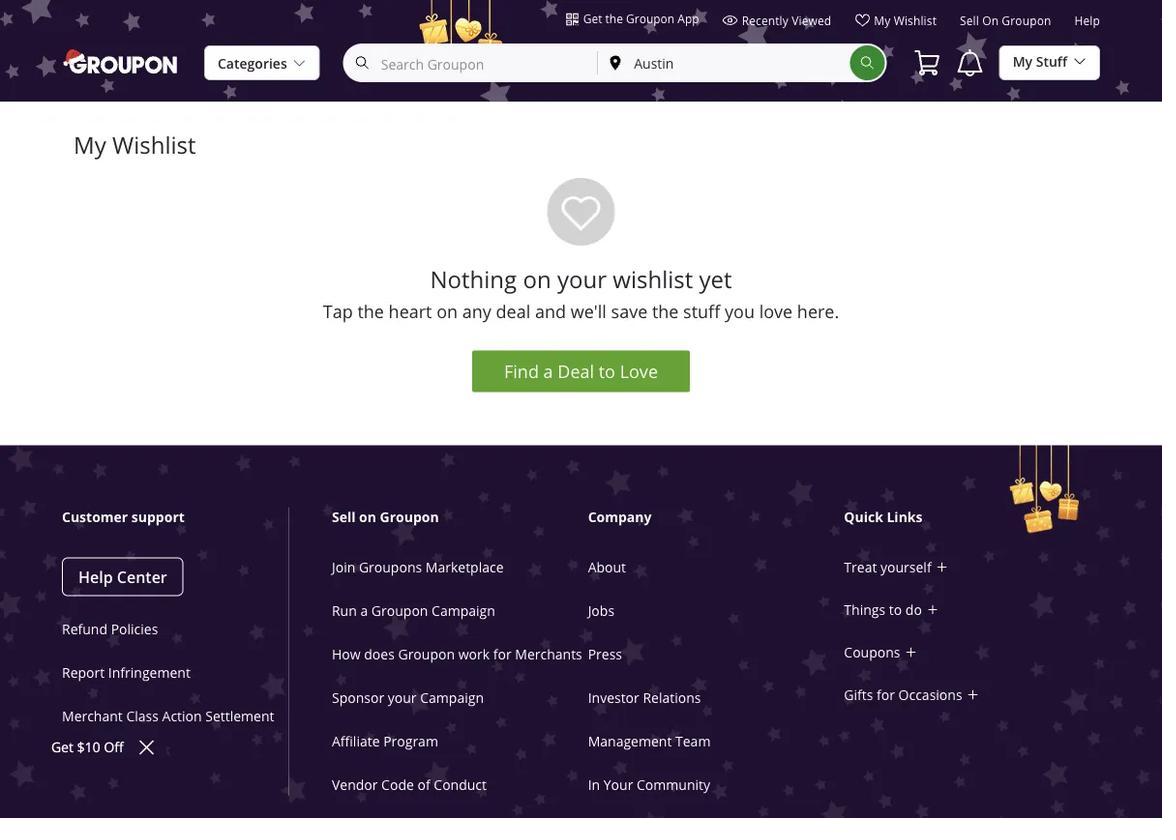 Task type: describe. For each thing, give the bounding box(es) containing it.
sell on groupon link
[[960, 13, 1052, 36]]

0 vertical spatial my
[[874, 13, 891, 28]]

help for help center
[[78, 567, 113, 588]]

your inside nothing on your wishlist yet tap the heart on any deal and we'll save the stuff you love here.
[[557, 264, 607, 295]]

sell for sell on groupon heading
[[332, 508, 356, 527]]

quick links
[[844, 508, 923, 527]]

in your community
[[588, 777, 710, 795]]

things to do
[[844, 601, 922, 619]]

policies
[[111, 621, 158, 639]]

report infringement
[[62, 665, 191, 682]]

sponsor your campaign link
[[332, 690, 484, 708]]

categories button
[[204, 45, 320, 81]]

sponsor
[[332, 690, 384, 708]]

Austin search field
[[598, 45, 850, 80]]

find
[[504, 360, 539, 383]]

marketplace
[[426, 559, 504, 577]]

groupon for app
[[626, 11, 675, 26]]

nothing on your wishlist yet tap the heart on any deal and we'll save the stuff you love here.
[[323, 264, 839, 323]]

join groupons marketplace link
[[332, 559, 504, 577]]

run
[[332, 603, 357, 620]]

you
[[725, 300, 755, 323]]

nothing
[[430, 264, 517, 295]]

company heading
[[588, 508, 878, 527]]

stuff
[[683, 300, 720, 323]]

my stuff button
[[999, 45, 1100, 80]]

conduct
[[434, 777, 487, 795]]

affiliate program
[[332, 733, 438, 751]]

tap
[[323, 300, 353, 323]]

your
[[604, 777, 633, 795]]

recently viewed
[[742, 13, 832, 28]]

press
[[588, 646, 622, 664]]

0 horizontal spatial to
[[599, 360, 616, 383]]

on left any
[[437, 300, 458, 323]]

heart
[[389, 300, 432, 323]]

help for help link
[[1075, 13, 1100, 29]]

search image
[[860, 55, 876, 71]]

notice
[[62, 728, 103, 746]]

customer support
[[62, 508, 185, 527]]

help center
[[78, 567, 167, 588]]

and
[[535, 300, 566, 323]]

groupon inside sell on groupon link
[[1002, 13, 1052, 29]]

0 horizontal spatial your
[[388, 690, 417, 708]]

groupon image
[[62, 48, 181, 75]]

find a deal to love link
[[472, 351, 690, 393]]

how does groupon work for merchants link
[[332, 646, 582, 664]]

1 horizontal spatial to
[[889, 601, 902, 619]]

0 horizontal spatial my
[[74, 130, 106, 161]]

0 horizontal spatial the
[[358, 300, 384, 323]]

get the groupon app
[[583, 11, 699, 26]]

2 horizontal spatial the
[[652, 300, 679, 323]]

report
[[62, 665, 105, 682]]

we'll
[[571, 300, 607, 323]]

treat
[[844, 559, 877, 576]]

Search Groupon search field
[[345, 45, 597, 80]]

company
[[588, 508, 652, 527]]

on up the notifications inbox image
[[983, 13, 999, 29]]

quick
[[844, 508, 883, 527]]

get
[[583, 11, 602, 26]]

infringement
[[108, 665, 191, 682]]

refund policies
[[62, 621, 158, 639]]

stuff
[[1036, 53, 1068, 71]]

support
[[131, 508, 185, 527]]

gifts
[[844, 686, 873, 704]]

customer support heading
[[62, 508, 304, 527]]

0 vertical spatial my wishlist
[[874, 13, 937, 28]]

yet
[[699, 264, 732, 295]]

settlement
[[205, 708, 274, 726]]

gifts for occasions
[[844, 686, 963, 704]]

action
[[162, 708, 202, 726]]

yourself
[[881, 559, 932, 576]]

vendor
[[332, 777, 378, 795]]

deal
[[558, 360, 594, 383]]

code
[[381, 777, 414, 795]]

how does groupon work for merchants
[[332, 646, 582, 664]]

1 vertical spatial campaign
[[420, 690, 484, 708]]

1 vertical spatial for
[[877, 686, 895, 704]]

affiliate program link
[[332, 733, 438, 751]]

wishlist inside my wishlist link
[[894, 13, 937, 28]]

management
[[588, 733, 672, 751]]

how
[[332, 646, 361, 664]]

recently viewed link
[[723, 13, 832, 36]]

love
[[620, 360, 658, 383]]

get the groupon app button
[[566, 10, 699, 27]]

merchant class action settlement notice link
[[62, 708, 274, 746]]

in
[[588, 777, 600, 795]]

work
[[458, 646, 490, 664]]

press link
[[588, 646, 622, 664]]

merchants
[[515, 646, 582, 664]]

affiliate
[[332, 733, 380, 751]]

on inside heading
[[359, 508, 376, 527]]



Task type: vqa. For each thing, say whether or not it's contained in the screenshot.
2021 within the microsoft office 2021 professional plus 254 chapman road, newark
no



Task type: locate. For each thing, give the bounding box(es) containing it.
0 horizontal spatial a
[[360, 603, 368, 620]]

the right tap
[[358, 300, 384, 323]]

center
[[117, 567, 167, 588]]

a inside find a deal to love link
[[544, 360, 553, 383]]

merchant class action settlement notice
[[62, 708, 274, 746]]

wishlist
[[894, 13, 937, 28], [112, 130, 196, 161]]

1 horizontal spatial wishlist
[[894, 13, 937, 28]]

campaign down marketplace
[[432, 603, 495, 620]]

help link
[[1075, 13, 1100, 36]]

1 vertical spatial my wishlist
[[74, 130, 196, 161]]

management team link
[[588, 733, 711, 751]]

do
[[906, 601, 922, 619]]

a
[[544, 360, 553, 383], [360, 603, 368, 620]]

refund
[[62, 621, 107, 639]]

help left the center
[[78, 567, 113, 588]]

my wishlist up search element
[[874, 13, 937, 28]]

sell on groupon for sell on groupon link
[[960, 13, 1052, 29]]

join
[[332, 559, 355, 577]]

investor
[[588, 690, 640, 708]]

0 vertical spatial help
[[1075, 13, 1100, 29]]

my left stuff
[[1013, 53, 1033, 71]]

my inside button
[[1013, 53, 1033, 71]]

0 vertical spatial a
[[544, 360, 553, 383]]

search element
[[850, 45, 885, 80]]

sell on groupon up groupons
[[332, 508, 439, 527]]

program
[[383, 733, 438, 751]]

campaign down how does groupon work for merchants link
[[420, 690, 484, 708]]

1 vertical spatial sell on groupon
[[332, 508, 439, 527]]

0 vertical spatial wishlist
[[894, 13, 937, 28]]

my wishlist down groupon image
[[74, 130, 196, 161]]

vendor code of conduct link
[[332, 777, 487, 795]]

wishlist
[[613, 264, 693, 295]]

your
[[557, 264, 607, 295], [388, 690, 417, 708]]

sell on groupon inside heading
[[332, 508, 439, 527]]

of
[[418, 777, 430, 795]]

on
[[983, 13, 999, 29], [523, 264, 551, 295], [437, 300, 458, 323], [359, 508, 376, 527]]

0 vertical spatial campaign
[[432, 603, 495, 620]]

join groupons marketplace
[[332, 559, 504, 577]]

groupon for work
[[398, 646, 455, 664]]

a right run
[[360, 603, 368, 620]]

investor relations link
[[588, 690, 701, 708]]

to right the deal
[[599, 360, 616, 383]]

jobs
[[588, 603, 615, 620]]

0 vertical spatial sell
[[960, 13, 979, 29]]

investor relations
[[588, 690, 701, 708]]

to left do
[[889, 601, 902, 619]]

recently
[[742, 13, 789, 28]]

1 vertical spatial to
[[889, 601, 902, 619]]

any
[[462, 300, 492, 323]]

report infringement link
[[62, 665, 191, 682]]

run a groupon campaign
[[332, 603, 495, 620]]

save
[[611, 300, 648, 323]]

1 vertical spatial wishlist
[[112, 130, 196, 161]]

1 horizontal spatial my wishlist
[[874, 13, 937, 28]]

notifications inbox image
[[955, 47, 986, 78]]

your right sponsor
[[388, 690, 417, 708]]

your up we'll at the top of page
[[557, 264, 607, 295]]

categories
[[218, 55, 287, 73]]

help up my stuff button
[[1075, 13, 1100, 29]]

management team
[[588, 733, 711, 751]]

on up groupons
[[359, 508, 376, 527]]

0 horizontal spatial my wishlist
[[74, 130, 196, 161]]

does
[[364, 646, 395, 664]]

community
[[637, 777, 710, 795]]

0 vertical spatial for
[[493, 646, 512, 664]]

groupon left "app"
[[626, 11, 675, 26]]

0 horizontal spatial sell
[[332, 508, 356, 527]]

occasions
[[899, 686, 963, 704]]

groupon
[[626, 11, 675, 26], [1002, 13, 1052, 29], [380, 508, 439, 527], [372, 603, 428, 620], [398, 646, 455, 664]]

1 vertical spatial help
[[78, 567, 113, 588]]

on up and
[[523, 264, 551, 295]]

vendor code of conduct
[[332, 777, 487, 795]]

wishlist left sell on groupon link
[[894, 13, 937, 28]]

the right get on the right top of the page
[[605, 11, 623, 26]]

for right gifts
[[877, 686, 895, 704]]

0 horizontal spatial wishlist
[[112, 130, 196, 161]]

app
[[678, 11, 699, 26]]

2 horizontal spatial my
[[1013, 53, 1033, 71]]

the down wishlist
[[652, 300, 679, 323]]

1 horizontal spatial a
[[544, 360, 553, 383]]

1 horizontal spatial your
[[557, 264, 607, 295]]

groupon inside button
[[626, 11, 675, 26]]

groupon for campaign
[[372, 603, 428, 620]]

Search Groupon search field
[[343, 44, 887, 82]]

my wishlist link
[[855, 13, 937, 36]]

groupons
[[359, 559, 422, 577]]

1 horizontal spatial sell on groupon
[[960, 13, 1052, 29]]

1 vertical spatial your
[[388, 690, 417, 708]]

wishlist down groupon image
[[112, 130, 196, 161]]

a for find
[[544, 360, 553, 383]]

1 vertical spatial my
[[1013, 53, 1033, 71]]

sell on groupon for sell on groupon heading
[[332, 508, 439, 527]]

help
[[1075, 13, 1100, 29], [78, 567, 113, 588]]

sell up join
[[332, 508, 356, 527]]

0 horizontal spatial for
[[493, 646, 512, 664]]

the inside button
[[605, 11, 623, 26]]

sell on groupon heading
[[332, 508, 622, 527]]

a for run
[[360, 603, 368, 620]]

viewed
[[792, 13, 832, 28]]

jobs link
[[588, 603, 615, 620]]

about
[[588, 559, 626, 577]]

sell for sell on groupon link
[[960, 13, 979, 29]]

help center link
[[62, 558, 184, 597]]

relations
[[643, 690, 701, 708]]

groupon up the join groupons marketplace link
[[380, 508, 439, 527]]

here.
[[797, 300, 839, 323]]

1 vertical spatial a
[[360, 603, 368, 620]]

run a groupon campaign link
[[332, 603, 495, 620]]

2 vertical spatial my
[[74, 130, 106, 161]]

find a deal to love
[[504, 360, 658, 383]]

1 horizontal spatial for
[[877, 686, 895, 704]]

groupon inside sell on groupon heading
[[380, 508, 439, 527]]

coupons
[[844, 644, 901, 662]]

things
[[844, 601, 886, 619]]

0 vertical spatial sell on groupon
[[960, 13, 1052, 29]]

deal
[[496, 300, 531, 323]]

treat yourself
[[844, 559, 932, 576]]

1 horizontal spatial my
[[874, 13, 891, 28]]

sell up the notifications inbox image
[[960, 13, 979, 29]]

0 horizontal spatial sell on groupon
[[332, 508, 439, 527]]

groupon down groupons
[[372, 603, 428, 620]]

my stuff
[[1013, 53, 1068, 71]]

about link
[[588, 559, 626, 577]]

for right work on the left bottom of the page
[[493, 646, 512, 664]]

my
[[874, 13, 891, 28], [1013, 53, 1033, 71], [74, 130, 106, 161]]

1 horizontal spatial help
[[1075, 13, 1100, 29]]

campaign
[[432, 603, 495, 620], [420, 690, 484, 708]]

groupon up "my stuff" at top
[[1002, 13, 1052, 29]]

sell on groupon
[[960, 13, 1052, 29], [332, 508, 439, 527]]

0 vertical spatial your
[[557, 264, 607, 295]]

1 horizontal spatial the
[[605, 11, 623, 26]]

0 horizontal spatial help
[[78, 567, 113, 588]]

my wishlist
[[874, 13, 937, 28], [74, 130, 196, 161]]

my down groupon image
[[74, 130, 106, 161]]

sell inside heading
[[332, 508, 356, 527]]

groupon down run a groupon campaign link
[[398, 646, 455, 664]]

love
[[759, 300, 793, 323]]

team
[[676, 733, 711, 751]]

class
[[126, 708, 159, 726]]

quick links heading
[[844, 508, 1135, 527]]

customer
[[62, 508, 128, 527]]

0 vertical spatial to
[[599, 360, 616, 383]]

sell
[[960, 13, 979, 29], [332, 508, 356, 527]]

my up search icon
[[874, 13, 891, 28]]

links
[[887, 508, 923, 527]]

1 vertical spatial sell
[[332, 508, 356, 527]]

in your community link
[[588, 777, 710, 795]]

sell on groupon up "my stuff" at top
[[960, 13, 1052, 29]]

a right find
[[544, 360, 553, 383]]

sponsor your campaign
[[332, 690, 484, 708]]

1 horizontal spatial sell
[[960, 13, 979, 29]]

for
[[493, 646, 512, 664], [877, 686, 895, 704]]



